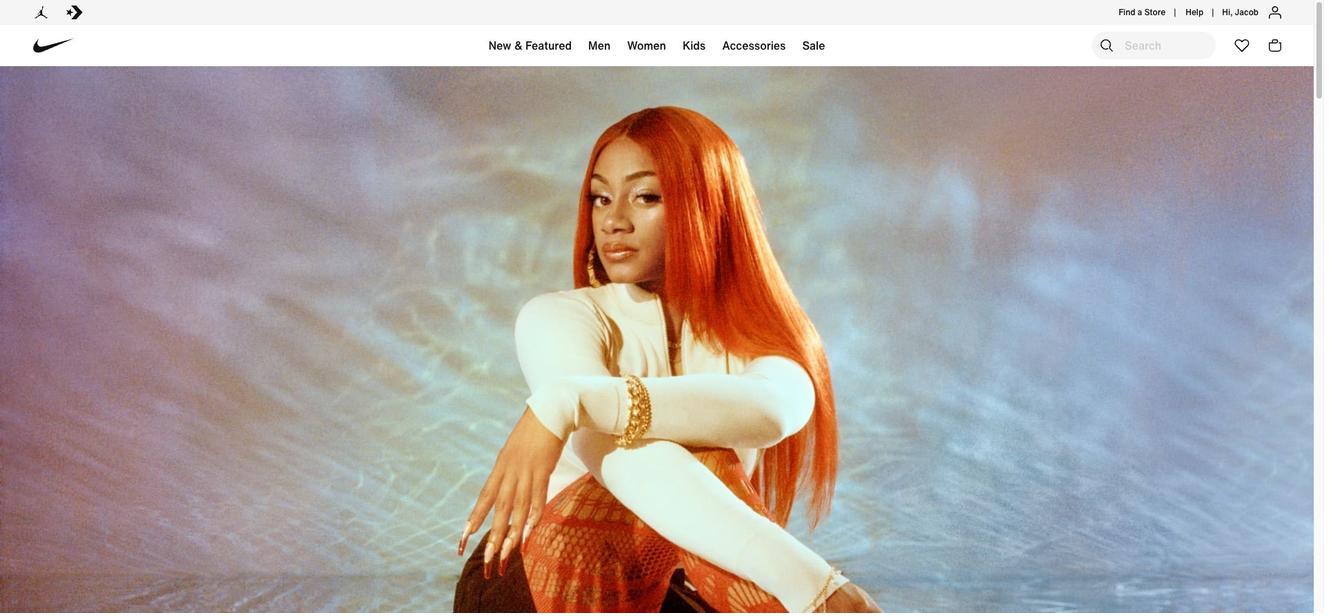 Task type: describe. For each thing, give the bounding box(es) containing it.
jordan image
[[33, 4, 50, 21]]

Search Products text field
[[1092, 32, 1216, 59]]

favorites image
[[1234, 37, 1251, 54]]

converse image
[[66, 4, 83, 21]]



Task type: vqa. For each thing, say whether or not it's contained in the screenshot.
Search Products text box
yes



Task type: locate. For each thing, give the bounding box(es) containing it.
open search modal image
[[1099, 37, 1115, 54]]

menu bar
[[235, 28, 1079, 69]]

nike home page image
[[26, 19, 81, 73]]

hi, jacob. account & favorites element
[[1222, 6, 1259, 19]]



